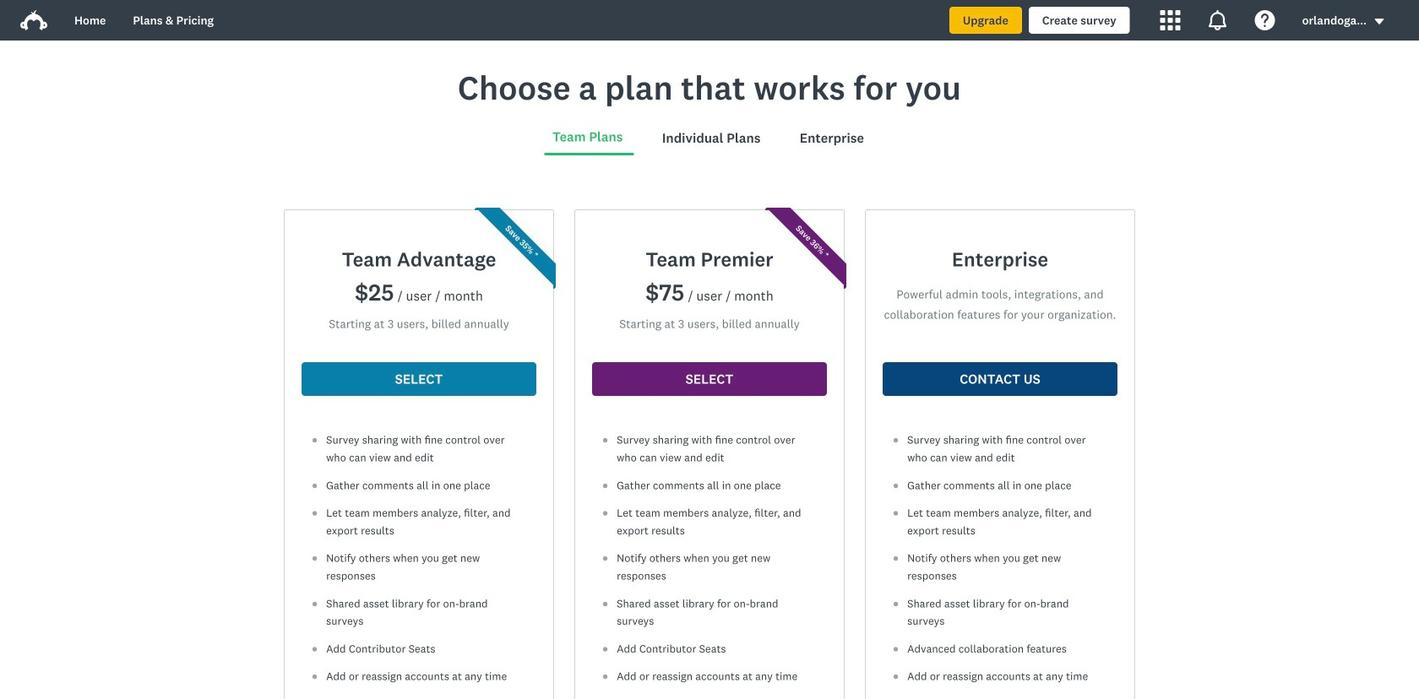 Task type: vqa. For each thing, say whether or not it's contained in the screenshot.
Products icon
yes



Task type: locate. For each thing, give the bounding box(es) containing it.
brand logo image
[[20, 7, 47, 34], [20, 10, 47, 30]]

products icon image
[[1161, 10, 1181, 30], [1161, 10, 1181, 30]]

dropdown arrow icon image
[[1374, 16, 1386, 27], [1375, 19, 1384, 24]]



Task type: describe. For each thing, give the bounding box(es) containing it.
help icon image
[[1255, 10, 1275, 30]]

notification center icon image
[[1208, 10, 1228, 30]]

1 brand logo image from the top
[[20, 7, 47, 34]]

2 brand logo image from the top
[[20, 10, 47, 30]]



